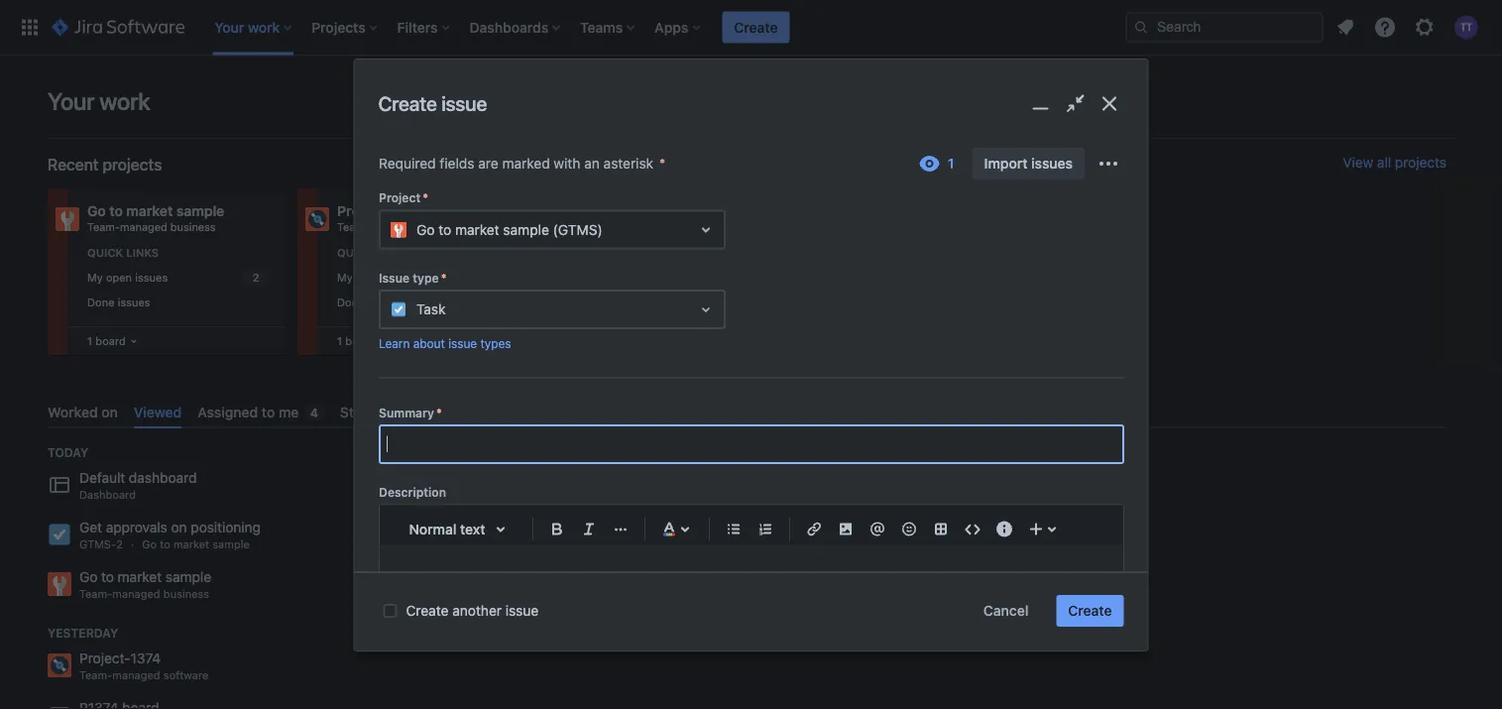 Task type: locate. For each thing, give the bounding box(es) containing it.
0 vertical spatial issue
[[442, 92, 487, 115]]

0 horizontal spatial quick links
[[87, 246, 159, 259]]

0 horizontal spatial my open issues link
[[83, 266, 274, 289]]

quick links for to
[[87, 246, 159, 259]]

my open issues link
[[83, 266, 274, 289], [333, 266, 524, 289]]

1 vertical spatial on
[[171, 519, 187, 536]]

issues inside create issue dialog
[[1031, 155, 1073, 171]]

2 quick links from the left
[[337, 246, 409, 259]]

project down required
[[378, 191, 420, 205]]

go right ·
[[142, 538, 157, 551]]

0 horizontal spatial my open issues
[[87, 271, 168, 284]]

0 vertical spatial business
[[170, 221, 216, 234]]

projects
[[1395, 154, 1447, 171], [103, 155, 162, 174]]

1 vertical spatial issue
[[448, 336, 477, 350]]

0 vertical spatial on
[[101, 404, 118, 420]]

create issue
[[378, 92, 487, 115]]

worked
[[48, 404, 98, 420]]

0 vertical spatial project-1374 team-managed software
[[337, 203, 465, 234]]

on
[[101, 404, 118, 420], [171, 519, 187, 536]]

open for team-
[[356, 271, 382, 284]]

my inside my kanban project team-managed software
[[587, 203, 607, 219]]

2 my open issues from the left
[[337, 271, 418, 284]]

0 vertical spatial 1374
[[391, 203, 423, 219]]

2 vertical spatial issue
[[506, 603, 539, 619]]

issues
[[1031, 155, 1073, 171], [135, 271, 168, 284], [385, 271, 418, 284], [118, 295, 150, 308], [368, 295, 400, 308]]

1 horizontal spatial create button
[[1057, 595, 1124, 627]]

quick
[[87, 246, 123, 259], [337, 246, 373, 259], [587, 246, 623, 259]]

2 horizontal spatial links
[[626, 246, 659, 259]]

my open issues for market
[[87, 271, 168, 284]]

projects right the all at the top
[[1395, 154, 1447, 171]]

assigned to me
[[198, 404, 299, 420]]

0 horizontal spatial done
[[87, 295, 115, 308]]

0 horizontal spatial my
[[87, 271, 103, 284]]

create another issue
[[406, 603, 539, 619]]

project- down required
[[337, 203, 391, 219]]

get
[[79, 519, 102, 536]]

4
[[310, 406, 318, 420]]

1 horizontal spatial on
[[171, 519, 187, 536]]

go to market sample team-managed business down ·
[[79, 569, 211, 601]]

tab list
[[40, 396, 1455, 429]]

3 quick from the left
[[587, 246, 623, 259]]

managed down ·
[[112, 588, 160, 601]]

more formatting image
[[609, 517, 632, 541]]

1 vertical spatial project-
[[79, 650, 131, 667]]

to down recent projects
[[109, 203, 123, 219]]

0 horizontal spatial done issues link
[[83, 291, 274, 313]]

to left me
[[262, 404, 275, 420]]

project-
[[337, 203, 391, 219], [79, 650, 131, 667]]

description
[[378, 485, 446, 499]]

0 horizontal spatial open
[[106, 271, 132, 284]]

on right worked
[[101, 404, 118, 420]]

0 horizontal spatial projects
[[103, 155, 162, 174]]

quick links up issue
[[337, 246, 409, 259]]

create inside 'primary' element
[[734, 19, 778, 35]]

1 horizontal spatial links
[[376, 246, 409, 259]]

1 horizontal spatial software
[[420, 221, 465, 234]]

go down recent projects
[[87, 203, 106, 219]]

1 vertical spatial 1374
[[131, 650, 161, 667]]

worked on
[[48, 404, 118, 420]]

learn about issue types
[[378, 336, 511, 350]]

quick links down recent projects
[[87, 246, 159, 259]]

more image
[[1097, 152, 1120, 175]]

1 horizontal spatial done issues
[[337, 295, 400, 308]]

1 quick links from the left
[[87, 246, 159, 259]]

to inside get approvals on positioning gtms-2 · go to market sample
[[160, 538, 170, 551]]

market down ·
[[118, 569, 162, 585]]

2 done from the left
[[337, 295, 364, 308]]

an
[[584, 155, 599, 171]]

with
[[553, 155, 580, 171]]

exit full screen image
[[1061, 89, 1090, 118]]

go to market sample team-managed business down recent projects
[[87, 203, 224, 234]]

market down are
[[455, 221, 499, 237]]

italic ⌘i image
[[577, 517, 601, 541]]

go down 'project *'
[[416, 221, 434, 237]]

quick for project-
[[337, 246, 373, 259]]

my open issues link for sample
[[83, 266, 274, 289]]

1 my open issues link from the left
[[83, 266, 274, 289]]

1 horizontal spatial 1374
[[391, 203, 423, 219]]

links down recent projects
[[126, 246, 159, 259]]

tab list containing worked on
[[40, 396, 1455, 429]]

managed down 'kanban'
[[620, 221, 667, 234]]

issue type *
[[378, 271, 446, 284]]

0 horizontal spatial done issues
[[87, 295, 150, 308]]

go
[[87, 203, 106, 219], [416, 221, 434, 237], [142, 538, 157, 551], [79, 569, 98, 585]]

0 horizontal spatial project
[[378, 191, 420, 205]]

quick links down 'kanban'
[[587, 246, 659, 259]]

project
[[378, 191, 420, 205], [664, 203, 712, 219]]

summary *
[[378, 406, 442, 419]]

1 horizontal spatial quick links
[[337, 246, 409, 259]]

done issues link
[[83, 291, 274, 313], [333, 291, 524, 313]]

1 done issues link from the left
[[83, 291, 274, 313]]

required
[[378, 155, 436, 171]]

managed down 'project *'
[[370, 221, 417, 234]]

1 open image from the top
[[694, 218, 718, 241]]

1 quick from the left
[[87, 246, 123, 259]]

my open issues
[[87, 271, 168, 284], [337, 271, 418, 284]]

issue for another
[[506, 603, 539, 619]]

software
[[420, 221, 465, 234], [670, 221, 715, 234], [163, 669, 209, 682]]

task
[[416, 301, 445, 317]]

project-1374 team-managed software down yesterday
[[79, 650, 209, 682]]

recent
[[48, 155, 99, 174]]

issue right another
[[506, 603, 539, 619]]

asterisk
[[603, 155, 653, 171]]

create issue dialog
[[355, 60, 1148, 709]]

2
[[116, 538, 123, 551]]

1 horizontal spatial project
[[664, 203, 712, 219]]

business
[[170, 221, 216, 234], [163, 588, 209, 601]]

2 links from the left
[[376, 246, 409, 259]]

another
[[453, 603, 502, 619]]

0 horizontal spatial on
[[101, 404, 118, 420]]

2 horizontal spatial my
[[587, 203, 607, 219]]

emoji image
[[897, 517, 921, 541]]

managed inside my kanban project team-managed software
[[620, 221, 667, 234]]

yesterday
[[48, 626, 118, 640]]

type
[[412, 271, 439, 284]]

create button
[[722, 11, 790, 43], [1057, 595, 1124, 627]]

0 vertical spatial go to market sample team-managed business
[[87, 203, 224, 234]]

import issues link
[[972, 148, 1085, 179]]

normal text
[[409, 521, 485, 537]]

0 vertical spatial create button
[[722, 11, 790, 43]]

project- down yesterday
[[79, 650, 131, 667]]

market
[[126, 203, 173, 219], [455, 221, 499, 237], [173, 538, 209, 551], [118, 569, 162, 585]]

2 open image from the top
[[694, 297, 718, 321]]

quick links
[[87, 246, 159, 259], [337, 246, 409, 259], [587, 246, 659, 259]]

0 horizontal spatial 1374
[[131, 650, 161, 667]]

* right type
[[441, 271, 446, 284]]

links
[[126, 246, 159, 259], [376, 246, 409, 259], [626, 246, 659, 259]]

view
[[1343, 154, 1374, 171]]

managed down recent projects
[[120, 221, 167, 234]]

on right approvals
[[171, 519, 187, 536]]

sample
[[176, 203, 224, 219], [503, 221, 549, 237], [213, 538, 250, 551], [166, 569, 211, 585]]

projects right recent
[[103, 155, 162, 174]]

primary element
[[12, 0, 1126, 55]]

create
[[734, 19, 778, 35], [378, 92, 437, 115], [406, 603, 449, 619], [1069, 603, 1112, 619]]

1 horizontal spatial my open issues
[[337, 271, 418, 284]]

links up issue
[[376, 246, 409, 259]]

my for go to market sample
[[87, 271, 103, 284]]

1 horizontal spatial project-
[[337, 203, 391, 219]]

1 horizontal spatial done issues link
[[333, 291, 524, 313]]

to inside tab list
[[262, 404, 275, 420]]

issue up fields
[[442, 92, 487, 115]]

cancel button
[[972, 595, 1041, 627]]

3 quick links from the left
[[587, 246, 659, 259]]

2 done issues from the left
[[337, 295, 400, 308]]

project-1374 team-managed software down required
[[337, 203, 465, 234]]

0 horizontal spatial quick
[[87, 246, 123, 259]]

1 horizontal spatial open
[[356, 271, 382, 284]]

normal text button
[[399, 507, 524, 551]]

3 links from the left
[[626, 246, 659, 259]]

positioning
[[191, 519, 261, 536]]

team-
[[87, 221, 120, 234], [337, 221, 370, 234], [587, 221, 620, 234], [79, 588, 112, 601], [79, 669, 112, 682]]

team- inside my kanban project team-managed software
[[587, 221, 620, 234]]

project right 'kanban'
[[664, 203, 712, 219]]

to up type
[[438, 221, 451, 237]]

1 my open issues from the left
[[87, 271, 168, 284]]

* right 'asterisk'
[[659, 155, 665, 171]]

issue left types on the top left of the page
[[448, 336, 477, 350]]

default
[[79, 470, 125, 486]]

open
[[106, 271, 132, 284], [356, 271, 382, 284]]

1 horizontal spatial done
[[337, 295, 364, 308]]

2 done issues link from the left
[[333, 291, 524, 313]]

project-1374 team-managed software
[[337, 203, 465, 234], [79, 650, 209, 682]]

today
[[48, 446, 88, 459]]

to right ·
[[160, 538, 170, 551]]

1 links from the left
[[126, 246, 159, 259]]

create banner
[[0, 0, 1503, 56]]

1 open from the left
[[106, 271, 132, 284]]

0 horizontal spatial project-
[[79, 650, 131, 667]]

issue
[[442, 92, 487, 115], [448, 336, 477, 350], [506, 603, 539, 619]]

dashboard
[[129, 470, 197, 486]]

1 vertical spatial open image
[[694, 297, 718, 321]]

software inside my kanban project team-managed software
[[670, 221, 715, 234]]

starred
[[340, 404, 389, 420]]

2 quick from the left
[[337, 246, 373, 259]]

view all projects
[[1343, 154, 1447, 171]]

2 my open issues link from the left
[[333, 266, 524, 289]]

links down my kanban project team-managed software
[[626, 246, 659, 259]]

go to market sample (gtms)
[[416, 221, 602, 237]]

0 horizontal spatial create button
[[722, 11, 790, 43]]

1 done issues from the left
[[87, 295, 150, 308]]

*
[[659, 155, 665, 171], [422, 191, 428, 205], [441, 271, 446, 284], [436, 406, 442, 419]]

0 vertical spatial open image
[[694, 218, 718, 241]]

done issues
[[87, 295, 150, 308], [337, 295, 400, 308]]

1 horizontal spatial quick
[[337, 246, 373, 259]]

1 vertical spatial project-1374 team-managed software
[[79, 650, 209, 682]]

0 horizontal spatial links
[[126, 246, 159, 259]]

my kanban project team-managed software
[[587, 203, 715, 234]]

discard & close image
[[1096, 89, 1124, 118]]

get approvals on positioning gtms-2 · go to market sample
[[79, 519, 261, 551]]

to
[[109, 203, 123, 219], [438, 221, 451, 237], [262, 404, 275, 420], [160, 538, 170, 551], [101, 569, 114, 585]]

0 vertical spatial project-
[[337, 203, 391, 219]]

view all projects link
[[1343, 154, 1447, 175]]

project *
[[378, 191, 428, 205]]

default dashboard dashboard
[[79, 470, 197, 502]]

open image
[[694, 218, 718, 241], [694, 297, 718, 321]]

managed
[[120, 221, 167, 234], [370, 221, 417, 234], [620, 221, 667, 234], [112, 588, 160, 601], [112, 669, 160, 682]]

market down 'positioning'
[[173, 538, 209, 551]]

1 horizontal spatial my
[[337, 271, 353, 284]]

(gtms)
[[553, 221, 602, 237]]

1374
[[391, 203, 423, 219], [131, 650, 161, 667]]

market inside get approvals on positioning gtms-2 · go to market sample
[[173, 538, 209, 551]]

my
[[587, 203, 607, 219], [87, 271, 103, 284], [337, 271, 353, 284]]

2 horizontal spatial quick
[[587, 246, 623, 259]]

done issues for team-
[[337, 295, 400, 308]]

1 done from the left
[[87, 295, 115, 308]]

1 horizontal spatial my open issues link
[[333, 266, 524, 289]]

2 open from the left
[[356, 271, 382, 284]]

0 horizontal spatial software
[[163, 669, 209, 682]]

2 horizontal spatial quick links
[[587, 246, 659, 259]]

None text field
[[380, 426, 1122, 462]]

done
[[87, 295, 115, 308], [337, 295, 364, 308]]

2 horizontal spatial software
[[670, 221, 715, 234]]

go to market sample team-managed business
[[87, 203, 224, 234], [79, 569, 211, 601]]

jira software image
[[52, 15, 185, 39], [52, 15, 185, 39]]

about
[[413, 336, 445, 350]]

your work
[[48, 87, 150, 115]]

approvals
[[106, 519, 167, 536]]

0 horizontal spatial project-1374 team-managed software
[[79, 650, 209, 682]]



Task type: describe. For each thing, give the bounding box(es) containing it.
viewed
[[134, 404, 182, 420]]

create button inside 'primary' element
[[722, 11, 790, 43]]

market down recent projects
[[126, 203, 173, 219]]

bold ⌘b image
[[545, 517, 569, 541]]

project inside create issue dialog
[[378, 191, 420, 205]]

on inside tab list
[[101, 404, 118, 420]]

learn
[[378, 336, 410, 350]]

info panel image
[[992, 517, 1016, 541]]

add image, video, or file image
[[834, 517, 857, 541]]

learn about issue types link
[[378, 336, 511, 350]]

my open issues for team-
[[337, 271, 418, 284]]

go down gtms-
[[79, 569, 98, 585]]

sample inside get approvals on positioning gtms-2 · go to market sample
[[213, 538, 250, 551]]

recent projects
[[48, 155, 162, 174]]

my for project-1374
[[337, 271, 353, 284]]

1 vertical spatial go to market sample team-managed business
[[79, 569, 211, 601]]

required fields are marked with an asterisk *
[[378, 155, 665, 171]]

kanban
[[611, 203, 661, 219]]

Search field
[[1126, 11, 1324, 43]]

me
[[279, 404, 299, 420]]

types
[[480, 336, 511, 350]]

fields
[[439, 155, 474, 171]]

issue for about
[[448, 336, 477, 350]]

go inside get approvals on positioning gtms-2 · go to market sample
[[142, 538, 157, 551]]

done for market
[[87, 295, 115, 308]]

dashboard
[[79, 489, 136, 502]]

1 horizontal spatial projects
[[1395, 154, 1447, 171]]

1 vertical spatial create button
[[1057, 595, 1124, 627]]

1 horizontal spatial project-1374 team-managed software
[[337, 203, 465, 234]]

work
[[99, 87, 150, 115]]

all
[[1378, 154, 1392, 171]]

gtms-
[[79, 538, 116, 551]]

your
[[48, 87, 94, 115]]

links for team-
[[376, 246, 409, 259]]

text
[[460, 521, 485, 537]]

managed down yesterday
[[112, 669, 160, 682]]

done for team-
[[337, 295, 364, 308]]

cancel
[[984, 603, 1029, 619]]

quick for my
[[587, 246, 623, 259]]

done issues link for sample
[[83, 291, 274, 313]]

links for market
[[126, 246, 159, 259]]

issue
[[378, 271, 409, 284]]

search image
[[1134, 19, 1150, 35]]

assigned
[[198, 404, 258, 420]]

quick links for kanban
[[587, 246, 659, 259]]

on inside get approvals on positioning gtms-2 · go to market sample
[[171, 519, 187, 536]]

mention image
[[865, 517, 889, 541]]

open for market
[[106, 271, 132, 284]]

numbered list ⌘⇧7 image
[[753, 517, 777, 541]]

import
[[984, 155, 1028, 171]]

go inside create issue dialog
[[416, 221, 434, 237]]

* right summary on the left of the page
[[436, 406, 442, 419]]

link image
[[802, 517, 826, 541]]

none text field inside create issue dialog
[[380, 426, 1122, 462]]

to down gtms-
[[101, 569, 114, 585]]

1 vertical spatial business
[[163, 588, 209, 601]]

project inside my kanban project team-managed software
[[664, 203, 712, 219]]

market inside create issue dialog
[[455, 221, 499, 237]]

done issues link for managed
[[333, 291, 524, 313]]

marked
[[502, 155, 550, 171]]

table image
[[929, 517, 953, 541]]

* down required
[[422, 191, 428, 205]]

code snippet image
[[961, 517, 984, 541]]

open image for go to market sample (gtms)
[[694, 218, 718, 241]]

are
[[478, 155, 498, 171]]

quick for go
[[87, 246, 123, 259]]

·
[[131, 538, 134, 551]]

open image for task
[[694, 297, 718, 321]]

import issues
[[984, 155, 1073, 171]]

sample inside create issue dialog
[[503, 221, 549, 237]]

quick links for 1374
[[337, 246, 409, 259]]

links for project
[[626, 246, 659, 259]]

minimize image
[[1027, 89, 1055, 118]]

my open issues link for managed
[[333, 266, 524, 289]]

bullet list ⌘⇧8 image
[[722, 517, 745, 541]]

summary
[[378, 406, 434, 419]]

done issues for market
[[87, 295, 150, 308]]

normal
[[409, 521, 456, 537]]

to inside create issue dialog
[[438, 221, 451, 237]]



Task type: vqa. For each thing, say whether or not it's contained in the screenshot.
Manage your apps
no



